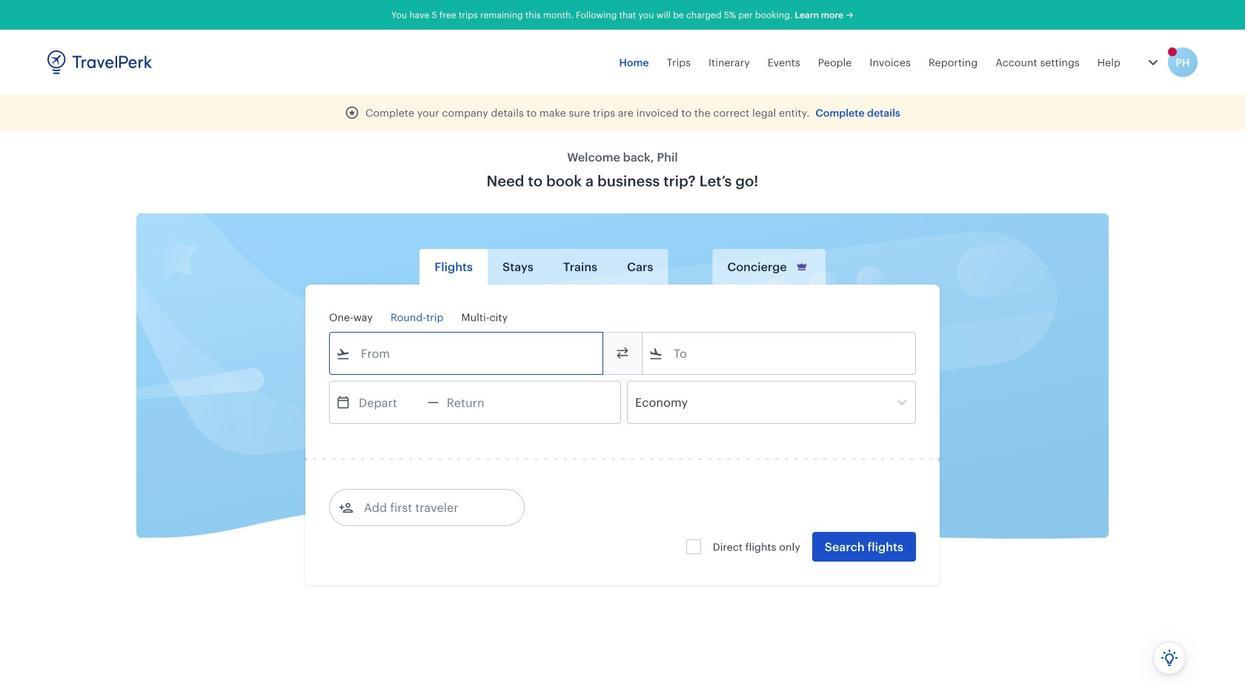 Task type: locate. For each thing, give the bounding box(es) containing it.
Depart text field
[[351, 382, 428, 423]]

Return text field
[[439, 382, 516, 423]]

Add first traveler search field
[[354, 496, 508, 520]]



Task type: describe. For each thing, give the bounding box(es) containing it.
From search field
[[351, 342, 583, 365]]

To search field
[[663, 342, 896, 365]]



